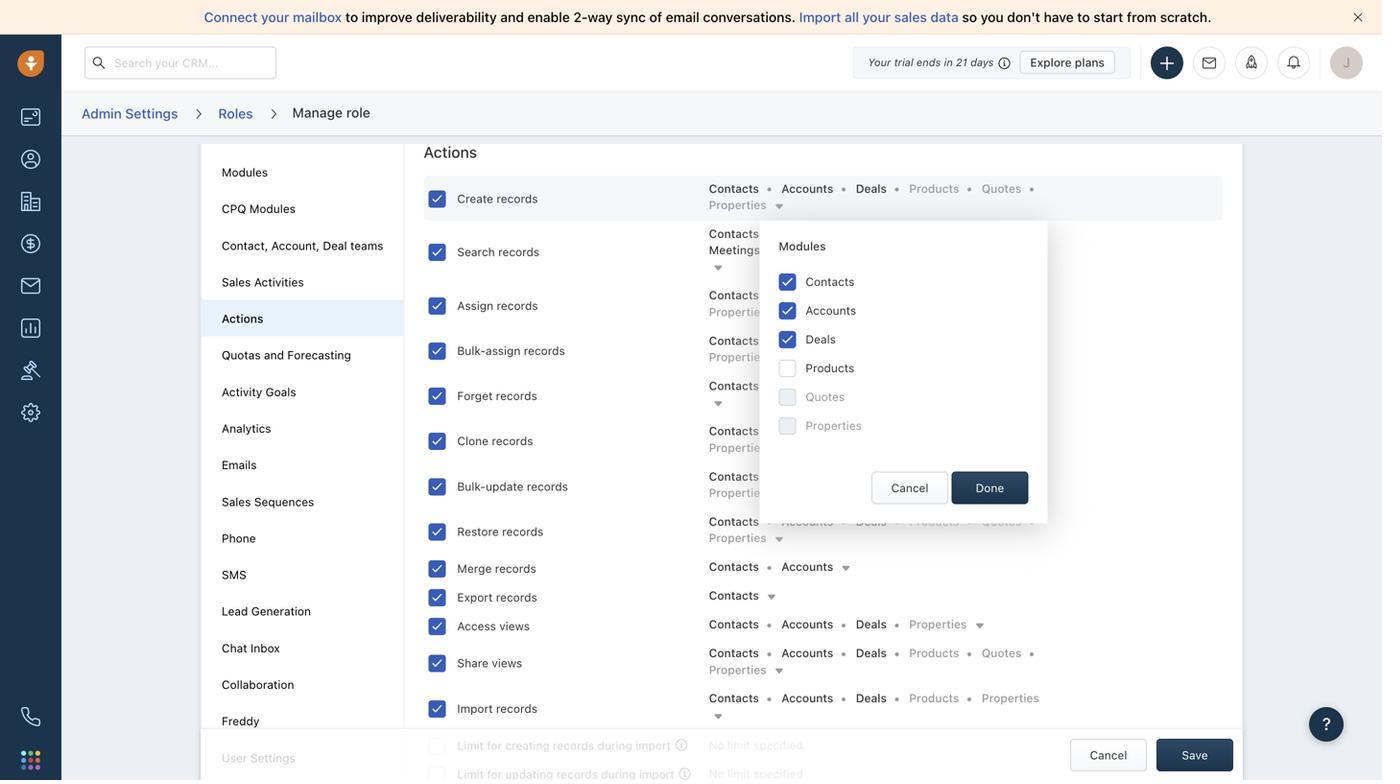 Task type: describe. For each thing, give the bounding box(es) containing it.
contacts for restore records
[[709, 515, 759, 528]]

collaboration link
[[222, 678, 294, 692]]

analytics
[[222, 422, 271, 435]]

records left during
[[553, 739, 594, 753]]

deal
[[323, 239, 347, 252]]

create
[[457, 192, 493, 205]]

access
[[457, 620, 496, 633]]

manage
[[292, 104, 343, 120]]

done
[[976, 482, 1004, 495]]

restore
[[457, 525, 499, 539]]

contacts for assign records
[[709, 289, 759, 302]]

your
[[868, 56, 891, 69]]

emails link
[[222, 459, 257, 472]]

records right update on the bottom of page
[[527, 480, 568, 493]]

contacts for merge records
[[709, 560, 759, 574]]

accounts properties for bulk-assign records
[[709, 334, 834, 364]]

access views
[[457, 620, 530, 633]]

explore
[[1031, 56, 1072, 69]]

limit for creating records during import
[[457, 739, 671, 753]]

2 quotes properties from the top
[[709, 470, 1022, 500]]

1 quotes properties from the top
[[709, 182, 1022, 212]]

cpq modules link
[[222, 202, 296, 216]]

way
[[588, 9, 613, 25]]

assign records
[[457, 299, 538, 312]]

custom sales activities
[[783, 243, 911, 257]]

export records
[[457, 591, 537, 604]]

0 vertical spatial actions
[[424, 143, 477, 161]]

0 vertical spatial sales
[[895, 9, 927, 25]]

freddy
[[222, 715, 260, 728]]

export
[[457, 591, 493, 604]]

start
[[1094, 9, 1124, 25]]

don't
[[1007, 9, 1041, 25]]

limit
[[728, 739, 751, 752]]

2 to from the left
[[1078, 9, 1090, 25]]

no limit specified
[[709, 739, 803, 752]]

user
[[222, 751, 247, 765]]

scratch.
[[1160, 9, 1212, 25]]

activity goals link
[[222, 385, 296, 399]]

contacts for bulk-update records
[[709, 470, 759, 483]]

cancel for done
[[892, 482, 929, 495]]

sales for sales activities
[[222, 275, 251, 289]]

close image
[[1354, 12, 1363, 22]]

bulk-update records
[[457, 480, 568, 493]]

during
[[598, 739, 632, 753]]

bulk-assign records
[[457, 344, 565, 358]]

what's new image
[[1245, 55, 1259, 69]]

2 vertical spatial modules
[[779, 239, 826, 253]]

settings for admin settings
[[125, 105, 178, 121]]

have
[[1044, 9, 1074, 25]]

contacts for create records
[[709, 182, 759, 195]]

modules link
[[222, 166, 268, 179]]

phone link
[[222, 532, 256, 545]]

views for share views
[[492, 657, 522, 670]]

conversations.
[[703, 9, 796, 25]]

for
[[487, 739, 502, 753]]

forget records
[[457, 389, 537, 403]]

data
[[931, 9, 959, 25]]

assign
[[486, 344, 521, 358]]

4 quotes properties from the top
[[709, 647, 1022, 677]]

roles link
[[217, 99, 254, 129]]

explore plans
[[1031, 56, 1105, 69]]

you
[[981, 9, 1004, 25]]

custom
[[783, 243, 826, 257]]

forecasting
[[287, 349, 351, 362]]

sales for sales sequences
[[222, 495, 251, 509]]

deliverability
[[416, 9, 497, 25]]

cancel for save
[[1090, 749, 1128, 762]]

contacts for bulk-assign records
[[709, 334, 759, 347]]

lead generation
[[222, 605, 311, 618]]

records right the 'assign'
[[524, 344, 565, 358]]

role
[[346, 104, 370, 120]]

accounts properties for assign records
[[709, 289, 834, 319]]

cancel button for save
[[1070, 739, 1147, 772]]

activity
[[222, 385, 262, 399]]

freshworks switcher image
[[21, 751, 40, 770]]

restore records
[[457, 525, 544, 539]]

contact, account, deal teams link
[[222, 239, 383, 252]]

search
[[457, 245, 495, 259]]

chat inbox
[[222, 642, 280, 655]]

contacts for import records
[[709, 692, 759, 705]]

chat inbox link
[[222, 642, 280, 655]]

quotas
[[222, 349, 261, 362]]

create records
[[457, 192, 538, 205]]

teams
[[350, 239, 383, 252]]

bulk- for update
[[457, 480, 486, 493]]

cpq modules
[[222, 202, 296, 216]]

cancel button for done
[[872, 472, 949, 505]]

user settings
[[222, 751, 295, 765]]

records for restore records
[[502, 525, 544, 539]]

in
[[944, 56, 953, 69]]

records for import records
[[496, 702, 538, 716]]

generation
[[251, 605, 311, 618]]

contact,
[[222, 239, 268, 252]]

contacts for clone records
[[709, 424, 759, 438]]

collaboration
[[222, 678, 294, 692]]

1 to from the left
[[345, 9, 358, 25]]

quotas and forecasting link
[[222, 349, 351, 362]]

records for assign records
[[497, 299, 538, 312]]

user settings link
[[222, 751, 295, 765]]

from
[[1127, 9, 1157, 25]]

import
[[636, 739, 671, 753]]

0 horizontal spatial sales
[[829, 243, 857, 257]]

contact, account, deal teams
[[222, 239, 383, 252]]

1 your from the left
[[261, 9, 289, 25]]

21
[[956, 56, 968, 69]]

share views
[[457, 657, 522, 670]]



Task type: locate. For each thing, give the bounding box(es) containing it.
views right share
[[492, 657, 522, 670]]

0 vertical spatial cancel
[[892, 482, 929, 495]]

of
[[650, 9, 662, 25]]

products
[[909, 182, 960, 195], [806, 362, 855, 375], [909, 470, 960, 483], [909, 515, 960, 528], [909, 647, 960, 660], [909, 692, 960, 705]]

0 horizontal spatial cancel
[[892, 482, 929, 495]]

cpq
[[222, 202, 246, 216]]

specified
[[754, 739, 803, 752]]

Search your CRM... text field
[[84, 47, 276, 79]]

plans
[[1075, 56, 1105, 69]]

forget
[[457, 389, 493, 403]]

actions link
[[222, 312, 263, 326]]

sales right custom
[[829, 243, 857, 257]]

to right mailbox
[[345, 9, 358, 25]]

merge records
[[457, 562, 536, 576]]

connect
[[204, 9, 258, 25]]

cancel
[[892, 482, 929, 495], [1090, 749, 1128, 762]]

import records
[[457, 702, 538, 716]]

records up creating
[[496, 702, 538, 716]]

phone
[[222, 532, 256, 545]]

1 sales from the top
[[222, 275, 251, 289]]

sales sequences
[[222, 495, 314, 509]]

0 vertical spatial import
[[799, 9, 841, 25]]

admin settings
[[82, 105, 178, 121]]

ends
[[917, 56, 941, 69]]

bulk- up forget in the left of the page
[[457, 344, 486, 358]]

modules right cpq
[[249, 202, 296, 216]]

sales up phone at the bottom left
[[222, 495, 251, 509]]

records for forget records
[[496, 389, 537, 403]]

1 horizontal spatial to
[[1078, 9, 1090, 25]]

0 vertical spatial sales
[[222, 275, 251, 289]]

1 vertical spatial cancel button
[[1070, 739, 1147, 772]]

modules right meetings
[[779, 239, 826, 253]]

records right search
[[498, 245, 540, 259]]

contacts
[[709, 182, 759, 195], [709, 227, 759, 240], [806, 275, 855, 289], [709, 289, 759, 302], [709, 334, 759, 347], [709, 379, 759, 393], [709, 424, 759, 438], [709, 470, 759, 483], [709, 515, 759, 528], [709, 560, 759, 574], [709, 589, 759, 603], [709, 618, 759, 631], [709, 647, 759, 660], [709, 692, 759, 705]]

records right forget in the left of the page
[[496, 389, 537, 403]]

freddy link
[[222, 715, 260, 728]]

0 vertical spatial bulk-
[[457, 344, 486, 358]]

contacts for search records
[[709, 227, 759, 240]]

views for access views
[[499, 620, 530, 633]]

modules
[[222, 166, 268, 179], [249, 202, 296, 216], [779, 239, 826, 253]]

email
[[666, 9, 700, 25]]

1 bulk- from the top
[[457, 344, 486, 358]]

import up limit
[[457, 702, 493, 716]]

lead generation link
[[222, 605, 311, 618]]

quotes
[[982, 182, 1022, 195], [806, 390, 845, 404], [982, 470, 1022, 483], [982, 515, 1022, 528], [982, 647, 1022, 660]]

contacts for forget records
[[709, 379, 759, 393]]

save
[[1182, 749, 1208, 762]]

cancel left save
[[1090, 749, 1128, 762]]

1 accounts properties from the top
[[709, 289, 834, 319]]

no
[[709, 739, 724, 752]]

lead
[[222, 605, 248, 618]]

sales activities
[[222, 275, 304, 289]]

assign
[[457, 299, 494, 312]]

mailbox
[[293, 9, 342, 25]]

account,
[[271, 239, 320, 252]]

trial
[[894, 56, 914, 69]]

send email image
[[1203, 57, 1216, 69]]

1 vertical spatial cancel
[[1090, 749, 1128, 762]]

1 horizontal spatial cancel
[[1090, 749, 1128, 762]]

your trial ends in 21 days
[[868, 56, 994, 69]]

1 horizontal spatial and
[[501, 9, 524, 25]]

cancel left done on the bottom of the page
[[892, 482, 929, 495]]

quotas and forecasting
[[222, 349, 351, 362]]

0 vertical spatial and
[[501, 9, 524, 25]]

import left all on the right of page
[[799, 9, 841, 25]]

records for export records
[[496, 591, 537, 604]]

0 vertical spatial accounts properties
[[709, 289, 834, 319]]

1 vertical spatial bulk-
[[457, 480, 486, 493]]

update
[[486, 480, 524, 493]]

connect your mailbox link
[[204, 9, 345, 25]]

1 vertical spatial views
[[492, 657, 522, 670]]

1 vertical spatial settings
[[251, 751, 295, 765]]

1 vertical spatial and
[[264, 349, 284, 362]]

0 horizontal spatial and
[[264, 349, 284, 362]]

accounts properties up deals properties
[[709, 334, 834, 364]]

roles
[[218, 105, 253, 121]]

records right create
[[497, 192, 538, 205]]

accounts
[[782, 182, 834, 195], [782, 289, 834, 302], [806, 304, 857, 317], [782, 334, 834, 347], [782, 379, 834, 393], [782, 424, 834, 438], [782, 515, 834, 528], [782, 560, 834, 574], [782, 618, 834, 631], [782, 647, 834, 660], [782, 692, 834, 705]]

0 horizontal spatial your
[[261, 9, 289, 25]]

enable
[[528, 9, 570, 25]]

records right clone
[[492, 435, 533, 448]]

bulk- for assign
[[457, 344, 486, 358]]

your right all on the right of page
[[863, 9, 891, 25]]

analytics link
[[222, 422, 271, 435]]

sales left data
[[895, 9, 927, 25]]

0 vertical spatial this is a daily limit that applies to contacts, accounts, and deals. image
[[676, 740, 687, 751]]

activities
[[254, 275, 304, 289]]

records right restore at the bottom
[[502, 525, 544, 539]]

settings right user
[[251, 751, 295, 765]]

days
[[971, 56, 994, 69]]

so
[[962, 9, 977, 25]]

0 vertical spatial views
[[499, 620, 530, 633]]

cancel button left save
[[1070, 739, 1147, 772]]

0 vertical spatial cancel button
[[872, 472, 949, 505]]

0 horizontal spatial cancel button
[[872, 472, 949, 505]]

2 bulk- from the top
[[457, 480, 486, 493]]

sales sequences link
[[222, 495, 314, 509]]

records for create records
[[497, 192, 538, 205]]

import
[[799, 9, 841, 25], [457, 702, 493, 716]]

admin
[[82, 105, 122, 121]]

1 vertical spatial modules
[[249, 202, 296, 216]]

1 horizontal spatial cancel button
[[1070, 739, 1147, 772]]

admin settings link
[[81, 99, 179, 129]]

records right assign
[[497, 299, 538, 312]]

all
[[845, 9, 859, 25]]

actions up create
[[424, 143, 477, 161]]

modules up cpq
[[222, 166, 268, 179]]

inbox
[[251, 642, 280, 655]]

explore plans link
[[1020, 51, 1116, 74]]

clone records
[[457, 435, 533, 448]]

phone element
[[12, 698, 50, 736]]

connect your mailbox to improve deliverability and enable 2-way sync of email conversations. import all your sales data so you don't have to start from scratch.
[[204, 9, 1212, 25]]

properties inside deals properties
[[709, 441, 767, 455]]

2 your from the left
[[863, 9, 891, 25]]

sales up actions link
[[222, 275, 251, 289]]

views down export records
[[499, 620, 530, 633]]

clone
[[457, 435, 489, 448]]

goals
[[266, 385, 296, 399]]

accounts properties down custom
[[709, 289, 834, 319]]

records up export records
[[495, 562, 536, 576]]

this is a daily limit that applies to contacts, accounts, and deals. image
[[676, 740, 687, 751], [679, 768, 691, 780]]

properties image
[[21, 361, 40, 380]]

0 vertical spatial settings
[[125, 105, 178, 121]]

cancel button
[[872, 472, 949, 505], [1070, 739, 1147, 772]]

deals
[[856, 182, 887, 195], [806, 333, 836, 346], [856, 424, 887, 438], [856, 470, 887, 483], [856, 515, 887, 528], [856, 618, 887, 631], [856, 647, 887, 660], [856, 692, 887, 705]]

0 horizontal spatial import
[[457, 702, 493, 716]]

2 sales from the top
[[222, 495, 251, 509]]

0 vertical spatial modules
[[222, 166, 268, 179]]

2-
[[574, 9, 588, 25]]

bulk- down clone
[[457, 480, 486, 493]]

1 vertical spatial sales
[[829, 243, 857, 257]]

1 horizontal spatial sales
[[895, 9, 927, 25]]

2 accounts properties from the top
[[709, 334, 834, 364]]

settings for user settings
[[251, 751, 295, 765]]

1 vertical spatial actions
[[222, 312, 263, 326]]

activity goals
[[222, 385, 296, 399]]

to
[[345, 9, 358, 25], [1078, 9, 1090, 25]]

0 horizontal spatial actions
[[222, 312, 263, 326]]

deals properties
[[709, 424, 887, 455]]

1 horizontal spatial your
[[863, 9, 891, 25]]

actions up quotas
[[222, 312, 263, 326]]

1 vertical spatial import
[[457, 702, 493, 716]]

3 quotes properties from the top
[[709, 515, 1022, 545]]

your left mailbox
[[261, 9, 289, 25]]

1 horizontal spatial settings
[[251, 751, 295, 765]]

and left 'enable'
[[501, 9, 524, 25]]

merge
[[457, 562, 492, 576]]

0 horizontal spatial to
[[345, 9, 358, 25]]

sync
[[616, 9, 646, 25]]

limit
[[457, 739, 484, 753]]

1 horizontal spatial import
[[799, 9, 841, 25]]

activities
[[861, 243, 911, 257]]

0 horizontal spatial settings
[[125, 105, 178, 121]]

deals inside deals properties
[[856, 424, 887, 438]]

records for clone records
[[492, 435, 533, 448]]

1 vertical spatial sales
[[222, 495, 251, 509]]

sequences
[[254, 495, 314, 509]]

and right quotas
[[264, 349, 284, 362]]

sms link
[[222, 568, 247, 582]]

creating
[[505, 739, 550, 753]]

meetings
[[709, 243, 760, 257]]

phone image
[[21, 708, 40, 727]]

cancel button left done on the bottom of the page
[[872, 472, 949, 505]]

records down "merge records"
[[496, 591, 537, 604]]

1 horizontal spatial actions
[[424, 143, 477, 161]]

sales
[[895, 9, 927, 25], [829, 243, 857, 257]]

settings right admin at the top
[[125, 105, 178, 121]]

1 vertical spatial this is a daily limit that applies to contacts, accounts, and deals. image
[[679, 768, 691, 780]]

to left start
[[1078, 9, 1090, 25]]

records for merge records
[[495, 562, 536, 576]]

records for search records
[[498, 245, 540, 259]]

share
[[457, 657, 489, 670]]

1 vertical spatial accounts properties
[[709, 334, 834, 364]]

manage role
[[292, 104, 370, 120]]



Task type: vqa. For each thing, say whether or not it's contained in the screenshot.
the phone "Image"
yes



